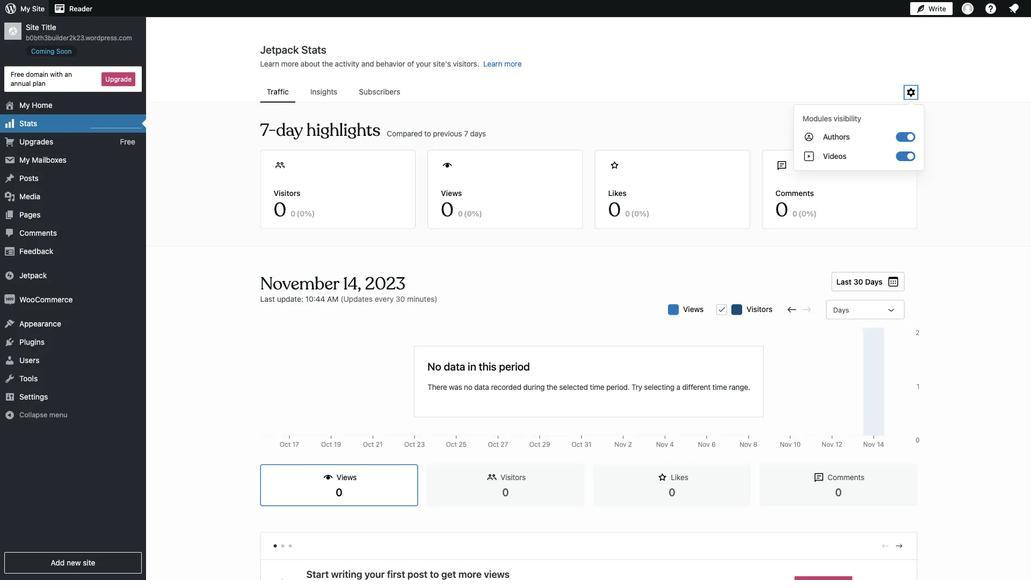 Task type: vqa. For each thing, say whether or not it's contained in the screenshot.
the Nov 6 at the bottom of page
yes



Task type: locate. For each thing, give the bounding box(es) containing it.
10:44
[[306, 294, 325, 303]]

0 vertical spatial my
[[20, 5, 30, 13]]

the inside the jetpack stats learn more about the activity and behavior of your site's visitors. learn more
[[322, 59, 333, 68]]

tooltip containing modules visibility
[[788, 99, 925, 171]]

reader link
[[49, 0, 97, 17]]

4 oct from the left
[[404, 441, 415, 448]]

add
[[51, 559, 65, 567]]

2 inside 100,000 2 1 0
[[916, 329, 920, 337]]

free
[[11, 71, 24, 78], [120, 137, 135, 146]]

collapse menu link
[[0, 406, 146, 424]]

oct left 29
[[530, 441, 541, 448]]

my site link
[[0, 0, 49, 17]]

your left first
[[365, 569, 385, 580]]

14
[[878, 441, 885, 448]]

pages
[[19, 210, 41, 219]]

my left home
[[19, 101, 30, 110]]

likes inside likes 0
[[671, 473, 689, 482]]

0 horizontal spatial 2
[[629, 441, 632, 448]]

7-
[[260, 120, 276, 141]]

comments for comments
[[19, 229, 57, 238]]

0 vertical spatial data
[[444, 360, 465, 373]]

2 for nov 2
[[629, 441, 632, 448]]

oct
[[280, 441, 291, 448], [321, 441, 332, 448], [363, 441, 374, 448], [404, 441, 415, 448], [446, 441, 457, 448], [488, 441, 499, 448], [530, 441, 541, 448], [572, 441, 583, 448]]

0 vertical spatial days
[[866, 277, 883, 286]]

1 vertical spatial 30
[[396, 294, 405, 303]]

4 %) from the left
[[807, 209, 817, 218]]

img image left jetpack on the left of page
[[4, 270, 15, 281]]

views
[[441, 189, 462, 197], [684, 305, 704, 314], [337, 473, 357, 482]]

the right during
[[547, 383, 558, 392]]

1 vertical spatial views
[[684, 305, 704, 314]]

%) inside likes 0 0 ( 0 %)
[[639, 209, 650, 218]]

img image inside jetpack 'link'
[[4, 270, 15, 281]]

menu
[[260, 82, 905, 103]]

2 100,000 from the top
[[895, 441, 920, 448]]

0 horizontal spatial likes
[[608, 189, 627, 197]]

previous image
[[881, 541, 891, 551]]

0 vertical spatial the
[[322, 59, 333, 68]]

jetpack stats
[[260, 43, 327, 56]]

0 horizontal spatial the
[[322, 59, 333, 68]]

0 horizontal spatial your
[[365, 569, 385, 580]]

help image
[[985, 2, 998, 15]]

my home link
[[0, 96, 146, 114]]

1 horizontal spatial 2
[[916, 329, 920, 337]]

0 inside the views 0
[[336, 486, 343, 498]]

to
[[425, 129, 431, 138], [430, 569, 439, 580]]

100,000 for 100,000
[[895, 441, 920, 448]]

7 nov from the left
[[864, 441, 876, 448]]

likes inside likes 0 0 ( 0 %)
[[608, 189, 627, 197]]

2 oct from the left
[[321, 441, 332, 448]]

views for views
[[684, 305, 704, 314]]

compared
[[387, 129, 423, 138]]

to left get
[[430, 569, 439, 580]]

comments for comments 0 0 ( 0 %)
[[776, 189, 814, 197]]

new
[[67, 559, 81, 567]]

last left update:
[[260, 294, 275, 303]]

activity
[[335, 59, 360, 68]]

nov for nov 4
[[656, 441, 668, 448]]

0 vertical spatial views
[[441, 189, 462, 197]]

4 nov from the left
[[740, 441, 752, 448]]

nov left 6
[[698, 441, 710, 448]]

1 horizontal spatial visitors
[[501, 473, 526, 482]]

1 horizontal spatial comments
[[776, 189, 814, 197]]

2 vertical spatial visitors
[[501, 473, 526, 482]]

img image for woocommerce
[[4, 294, 15, 305]]

nov left the 8
[[740, 441, 752, 448]]

1
[[917, 383, 920, 390]]

0 vertical spatial your
[[416, 59, 431, 68]]

2 ( from the left
[[464, 209, 467, 218]]

8 oct from the left
[[572, 441, 583, 448]]

0 horizontal spatial views
[[337, 473, 357, 482]]

visitors 0
[[501, 473, 526, 498]]

coming
[[31, 47, 54, 55]]

2 horizontal spatial views
[[684, 305, 704, 314]]

7-day highlights
[[260, 120, 381, 141]]

time
[[590, 383, 605, 392], [713, 383, 727, 392]]

mailboxes
[[32, 156, 67, 164]]

my mailboxes
[[19, 156, 67, 164]]

site up title
[[32, 5, 45, 13]]

last inside november 14, 2023 last update: 10:44 am (updates every 30 minutes)
[[260, 294, 275, 303]]

nov left 10
[[780, 441, 792, 448]]

oct left the 31
[[572, 441, 583, 448]]

( for views 0 0 ( 0 %)
[[464, 209, 467, 218]]

2023
[[365, 273, 406, 295]]

insights link
[[304, 82, 344, 102]]

1 vertical spatial free
[[120, 137, 135, 146]]

oct 23
[[404, 441, 425, 448]]

3 nov from the left
[[698, 441, 710, 448]]

oct 21
[[363, 441, 383, 448]]

woocommerce
[[19, 295, 73, 304]]

1 nov from the left
[[615, 441, 627, 448]]

compared to previous 7 days
[[387, 129, 486, 138]]

comments
[[776, 189, 814, 197], [19, 229, 57, 238], [828, 473, 865, 482]]

stats link
[[0, 114, 146, 133]]

oct left 17 in the bottom of the page
[[280, 441, 291, 448]]

last
[[837, 277, 852, 286], [260, 294, 275, 303]]

12
[[836, 441, 843, 448]]

free inside free domain with an annual plan
[[11, 71, 24, 78]]

oct left 23
[[404, 441, 415, 448]]

0 vertical spatial to
[[425, 129, 431, 138]]

2 for 100,000 2 1 0
[[916, 329, 920, 337]]

days
[[470, 129, 486, 138]]

1 horizontal spatial likes
[[671, 473, 689, 482]]

visitors inside visitors 0 0 ( 0 %)
[[274, 189, 301, 197]]

2
[[916, 329, 920, 337], [629, 441, 632, 448]]

%) for visitors 0 0 ( 0 %)
[[305, 209, 315, 218]]

to left previous
[[425, 129, 431, 138]]

0 horizontal spatial 30
[[396, 294, 405, 303]]

days
[[866, 277, 883, 286], [834, 306, 850, 314]]

my
[[20, 5, 30, 13], [19, 101, 30, 110], [19, 156, 30, 164]]

%) inside views 0 0 ( 0 %)
[[472, 209, 482, 218]]

data right no
[[475, 383, 489, 392]]

site left title
[[26, 23, 39, 32]]

1 vertical spatial site
[[26, 23, 39, 32]]

get
[[442, 569, 456, 580]]

1 vertical spatial the
[[547, 383, 558, 392]]

time left 'period.'
[[590, 383, 605, 392]]

(
[[297, 209, 300, 218], [464, 209, 467, 218], [631, 209, 635, 218], [799, 209, 802, 218]]

your inside the jetpack stats learn more about the activity and behavior of your site's visitors. learn more
[[416, 59, 431, 68]]

your right of
[[416, 59, 431, 68]]

users link
[[0, 351, 146, 370]]

%) inside visitors 0 0 ( 0 %)
[[305, 209, 315, 218]]

free up annual plan
[[11, 71, 24, 78]]

data
[[444, 360, 465, 373], [475, 383, 489, 392]]

my profile image
[[962, 3, 974, 15]]

last up days dropdown button
[[837, 277, 852, 286]]

november
[[260, 273, 339, 295]]

oct 31
[[572, 441, 592, 448]]

1 horizontal spatial your
[[416, 59, 431, 68]]

settings link
[[0, 388, 146, 406]]

1 horizontal spatial views
[[441, 189, 462, 197]]

nov left "14"
[[864, 441, 876, 448]]

write
[[929, 5, 947, 13]]

0 horizontal spatial days
[[834, 306, 850, 314]]

comments inside comments 0 0 ( 0 %)
[[776, 189, 814, 197]]

( inside likes 0 0 ( 0 %)
[[631, 209, 635, 218]]

oct for oct 21
[[363, 441, 374, 448]]

6 nov from the left
[[822, 441, 834, 448]]

2 vertical spatial comments
[[828, 473, 865, 482]]

of
[[407, 59, 414, 68]]

0 vertical spatial visitors
[[274, 189, 301, 197]]

comments 0
[[828, 473, 865, 498]]

2 horizontal spatial comments
[[828, 473, 865, 482]]

5 oct from the left
[[446, 441, 457, 448]]

nov left the 12
[[822, 441, 834, 448]]

1 horizontal spatial data
[[475, 383, 489, 392]]

a
[[677, 383, 681, 392]]

menu containing traffic
[[260, 82, 905, 103]]

tooltip
[[788, 99, 925, 171]]

days down "last 30 days"
[[834, 306, 850, 314]]

modules visibility
[[803, 114, 862, 123]]

2 vertical spatial my
[[19, 156, 30, 164]]

0 vertical spatial 100,000
[[895, 329, 920, 337]]

2 horizontal spatial visitors
[[747, 305, 773, 314]]

authors
[[823, 132, 850, 141]]

oct for oct 25
[[446, 441, 457, 448]]

oct 27
[[488, 441, 508, 448]]

nov for nov 14
[[864, 441, 876, 448]]

8
[[754, 441, 758, 448]]

my site
[[20, 5, 45, 13]]

0 horizontal spatial free
[[11, 71, 24, 78]]

3 %) from the left
[[639, 209, 650, 218]]

100,000 right "14"
[[895, 441, 920, 448]]

the right about
[[322, 59, 333, 68]]

next image
[[895, 541, 905, 551]]

1 vertical spatial img image
[[4, 294, 15, 305]]

1 img image from the top
[[4, 270, 15, 281]]

7
[[464, 129, 468, 138]]

%) inside comments 0 0 ( 0 %)
[[807, 209, 817, 218]]

my up posts
[[19, 156, 30, 164]]

no
[[428, 360, 442, 373]]

with
[[50, 71, 63, 78]]

nov right the 31
[[615, 441, 627, 448]]

1 vertical spatial days
[[834, 306, 850, 314]]

img image
[[4, 270, 15, 281], [4, 294, 15, 305]]

collapse
[[19, 411, 47, 419]]

home
[[32, 101, 52, 110]]

none checkbox inside jetpack stats main content
[[717, 304, 728, 315]]

1 %) from the left
[[305, 209, 315, 218]]

oct for oct 27
[[488, 441, 499, 448]]

0 horizontal spatial last
[[260, 294, 275, 303]]

1 vertical spatial 2
[[629, 441, 632, 448]]

( for comments 0 0 ( 0 %)
[[799, 209, 802, 218]]

jetpack stats main content
[[147, 42, 1032, 580]]

2 time from the left
[[713, 383, 727, 392]]

0 vertical spatial 2
[[916, 329, 920, 337]]

oct left 25
[[446, 441, 457, 448]]

100,000 down days dropdown button
[[895, 329, 920, 337]]

23
[[417, 441, 425, 448]]

last inside last 30 days "button"
[[837, 277, 852, 286]]

0 vertical spatial img image
[[4, 270, 15, 281]]

1 vertical spatial to
[[430, 569, 439, 580]]

nov for nov 10
[[780, 441, 792, 448]]

1 horizontal spatial free
[[120, 137, 135, 146]]

img image left woocommerce
[[4, 294, 15, 305]]

30
[[854, 277, 864, 286], [396, 294, 405, 303]]

1 vertical spatial my
[[19, 101, 30, 110]]

1 vertical spatial likes
[[671, 473, 689, 482]]

0 horizontal spatial comments
[[19, 229, 57, 238]]

0 vertical spatial likes
[[608, 189, 627, 197]]

img image inside the woocommerce "link"
[[4, 294, 15, 305]]

( inside views 0 0 ( 0 %)
[[464, 209, 467, 218]]

1 vertical spatial visitors
[[747, 305, 773, 314]]

5 nov from the left
[[780, 441, 792, 448]]

2 vertical spatial views
[[337, 473, 357, 482]]

4 ( from the left
[[799, 209, 802, 218]]

( inside comments 0 0 ( 0 %)
[[799, 209, 802, 218]]

0 horizontal spatial visitors
[[274, 189, 301, 197]]

1 horizontal spatial the
[[547, 383, 558, 392]]

time left range.
[[713, 383, 727, 392]]

1 time from the left
[[590, 383, 605, 392]]

0 vertical spatial comments
[[776, 189, 814, 197]]

views inside the views 0
[[337, 473, 357, 482]]

my mailboxes link
[[0, 151, 146, 169]]

2 %) from the left
[[472, 209, 482, 218]]

1 vertical spatial last
[[260, 294, 275, 303]]

3 ( from the left
[[631, 209, 635, 218]]

1 horizontal spatial time
[[713, 383, 727, 392]]

1 horizontal spatial days
[[866, 277, 883, 286]]

oct left 27
[[488, 441, 499, 448]]

free down highest hourly views 0 image on the top left
[[120, 137, 135, 146]]

visibility
[[834, 114, 862, 123]]

days up days dropdown button
[[866, 277, 883, 286]]

0 horizontal spatial time
[[590, 383, 605, 392]]

media
[[19, 192, 40, 201]]

7 oct from the left
[[530, 441, 541, 448]]

1 vertical spatial 100,000
[[895, 441, 920, 448]]

views 0 0 ( 0 %)
[[441, 189, 482, 223]]

30 up days dropdown button
[[854, 277, 864, 286]]

jetpack stats learn more about the activity and behavior of your site's visitors. learn more
[[260, 43, 522, 68]]

3 oct from the left
[[363, 441, 374, 448]]

range.
[[729, 383, 751, 392]]

None checkbox
[[717, 304, 728, 315]]

0 vertical spatial last
[[837, 277, 852, 286]]

write link
[[911, 0, 953, 17]]

1 100,000 from the top
[[895, 329, 920, 337]]

1 horizontal spatial 30
[[854, 277, 864, 286]]

reader
[[69, 5, 92, 13]]

30 right every
[[396, 294, 405, 303]]

likes 0
[[669, 473, 689, 498]]

1 horizontal spatial last
[[837, 277, 852, 286]]

2 nov from the left
[[656, 441, 668, 448]]

1 vertical spatial data
[[475, 383, 489, 392]]

1 vertical spatial comments
[[19, 229, 57, 238]]

learn more
[[484, 59, 522, 68]]

first
[[387, 569, 405, 580]]

oct left 19
[[321, 441, 332, 448]]

data left the 'in'
[[444, 360, 465, 373]]

27
[[501, 441, 508, 448]]

my home
[[19, 101, 52, 110]]

1 vertical spatial your
[[365, 569, 385, 580]]

1 oct from the left
[[280, 441, 291, 448]]

oct left 21
[[363, 441, 374, 448]]

my for my mailboxes
[[19, 156, 30, 164]]

0 vertical spatial 30
[[854, 277, 864, 286]]

views inside views 0 0 ( 0 %)
[[441, 189, 462, 197]]

0 vertical spatial free
[[11, 71, 24, 78]]

domain
[[26, 71, 48, 78]]

last 30 days
[[837, 277, 883, 286]]

my for my home
[[19, 101, 30, 110]]

( inside visitors 0 0 ( 0 %)
[[297, 209, 300, 218]]

update:
[[277, 294, 303, 303]]

6 oct from the left
[[488, 441, 499, 448]]

my left reader link
[[20, 5, 30, 13]]

last 30 days button
[[832, 272, 905, 291]]

my for my site
[[20, 5, 30, 13]]

nov left 4
[[656, 441, 668, 448]]

2 img image from the top
[[4, 294, 15, 305]]

0 horizontal spatial data
[[444, 360, 465, 373]]

1 ( from the left
[[297, 209, 300, 218]]

this
[[479, 360, 497, 373]]



Task type: describe. For each thing, give the bounding box(es) containing it.
oct 17
[[280, 441, 299, 448]]

%) for likes 0 0 ( 0 %)
[[639, 209, 650, 218]]

highest hourly views 0 image
[[91, 121, 142, 128]]

comments link
[[0, 224, 146, 242]]

tools
[[19, 374, 38, 383]]

menu inside jetpack stats main content
[[260, 82, 905, 103]]

media link
[[0, 188, 146, 206]]

and
[[362, 59, 374, 68]]

no
[[464, 383, 473, 392]]

behavior
[[376, 59, 405, 68]]

17
[[293, 441, 299, 448]]

users
[[19, 356, 39, 365]]

more
[[281, 59, 299, 68]]

tools link
[[0, 370, 146, 388]]

try
[[632, 383, 643, 392]]

jetpack
[[19, 271, 47, 280]]

oct 29
[[530, 441, 550, 448]]

site
[[83, 559, 95, 567]]

period.
[[607, 383, 630, 392]]

free domain with an annual plan
[[11, 71, 72, 87]]

visitors for visitors 0
[[501, 473, 526, 482]]

days inside "button"
[[866, 277, 883, 286]]

collapse menu
[[19, 411, 67, 419]]

during
[[523, 383, 545, 392]]

start writing your first post to get more views
[[307, 569, 510, 580]]

25
[[459, 441, 467, 448]]

no data in this period
[[428, 360, 530, 373]]

( for visitors 0 0 ( 0 %)
[[297, 209, 300, 218]]

previous
[[433, 129, 462, 138]]

coming soon
[[31, 47, 72, 55]]

title
[[41, 23, 56, 32]]

learn more link
[[484, 59, 522, 68]]

0 inside visitors 0
[[503, 486, 509, 498]]

10
[[794, 441, 801, 448]]

there
[[428, 383, 447, 392]]

subscribers link
[[353, 82, 407, 102]]

visitors for visitors
[[747, 305, 773, 314]]

an
[[65, 71, 72, 78]]

minutes)
[[407, 294, 438, 303]]

upgrade
[[105, 75, 132, 83]]

views for views 0
[[337, 473, 357, 482]]

manage your notifications image
[[1008, 2, 1021, 15]]

nov 8
[[740, 441, 758, 448]]

free for free
[[120, 137, 135, 146]]

visitors 0 0 ( 0 %)
[[274, 189, 315, 223]]

posts link
[[0, 169, 146, 188]]

oct for oct 29
[[530, 441, 541, 448]]

site title b0bth3builder2k23.wordpress.com
[[26, 23, 132, 41]]

add new site
[[51, 559, 95, 567]]

visitors.
[[453, 59, 479, 68]]

highlights
[[307, 120, 381, 141]]

day
[[276, 120, 303, 141]]

was
[[449, 383, 462, 392]]

videos
[[823, 152, 847, 161]]

upgrades
[[19, 137, 53, 146]]

nov for nov 2
[[615, 441, 627, 448]]

nov for nov 6
[[698, 441, 710, 448]]

nov for nov 12
[[822, 441, 834, 448]]

settings
[[19, 393, 48, 401]]

19
[[334, 441, 341, 448]]

views for views 0 0 ( 0 %)
[[441, 189, 462, 197]]

november 14, 2023 last update: 10:44 am (updates every 30 minutes)
[[260, 273, 438, 303]]

traffic link
[[260, 82, 295, 102]]

views 0
[[336, 473, 357, 498]]

oct 19
[[321, 441, 341, 448]]

insights
[[310, 87, 338, 96]]

every
[[375, 294, 394, 303]]

more views
[[459, 569, 510, 580]]

free for free domain with an annual plan
[[11, 71, 24, 78]]

likes for likes 0 0 ( 0 %)
[[608, 189, 627, 197]]

appearance
[[19, 319, 61, 328]]

recorded
[[491, 383, 522, 392]]

0 inside 100,000 2 1 0
[[916, 437, 920, 444]]

oct for oct 23
[[404, 441, 415, 448]]

feedback
[[19, 247, 53, 256]]

6
[[712, 441, 716, 448]]

%) for views 0 0 ( 0 %)
[[472, 209, 482, 218]]

100,000 for 100,000 2 1 0
[[895, 329, 920, 337]]

upgrade button
[[102, 72, 135, 86]]

nov for nov 8
[[740, 441, 752, 448]]

pager controls element
[[261, 533, 917, 560]]

14,
[[343, 273, 361, 295]]

oct for oct 31
[[572, 441, 583, 448]]

100,000 2 1 0
[[895, 329, 920, 444]]

0 inside likes 0
[[669, 486, 676, 498]]

nov 6
[[698, 441, 716, 448]]

img image for jetpack
[[4, 270, 15, 281]]

oct 25
[[446, 441, 467, 448]]

comments 0 0 ( 0 %)
[[776, 189, 817, 223]]

annual plan
[[11, 80, 45, 87]]

there was no data recorded during the selected time period. try selecting a different time range.
[[428, 383, 751, 392]]

visitors for visitors 0 0 ( 0 %)
[[274, 189, 301, 197]]

30 inside "button"
[[854, 277, 864, 286]]

nov 10
[[780, 441, 801, 448]]

0 vertical spatial site
[[32, 5, 45, 13]]

( for likes 0 0 ( 0 %)
[[631, 209, 635, 218]]

0 inside comments 0
[[836, 486, 842, 498]]

%) for comments 0 0 ( 0 %)
[[807, 209, 817, 218]]

subscribers
[[359, 87, 401, 96]]

nov 4
[[656, 441, 674, 448]]

jetpack link
[[0, 267, 146, 285]]

31
[[585, 441, 592, 448]]

feedback link
[[0, 242, 146, 261]]

post
[[408, 569, 428, 580]]

oct for oct 19
[[321, 441, 332, 448]]

oct for oct 17
[[280, 441, 291, 448]]

30 inside november 14, 2023 last update: 10:44 am (updates every 30 minutes)
[[396, 294, 405, 303]]

days inside dropdown button
[[834, 306, 850, 314]]

(updates
[[341, 294, 373, 303]]

site inside site title b0bth3builder2k23.wordpress.com
[[26, 23, 39, 32]]

nov 2
[[615, 441, 632, 448]]

posts
[[19, 174, 39, 183]]

comments for comments 0
[[828, 473, 865, 482]]

woocommerce link
[[0, 291, 146, 309]]

selected
[[560, 383, 588, 392]]

likes for likes 0
[[671, 473, 689, 482]]

likes 0 0 ( 0 %)
[[608, 189, 650, 223]]



